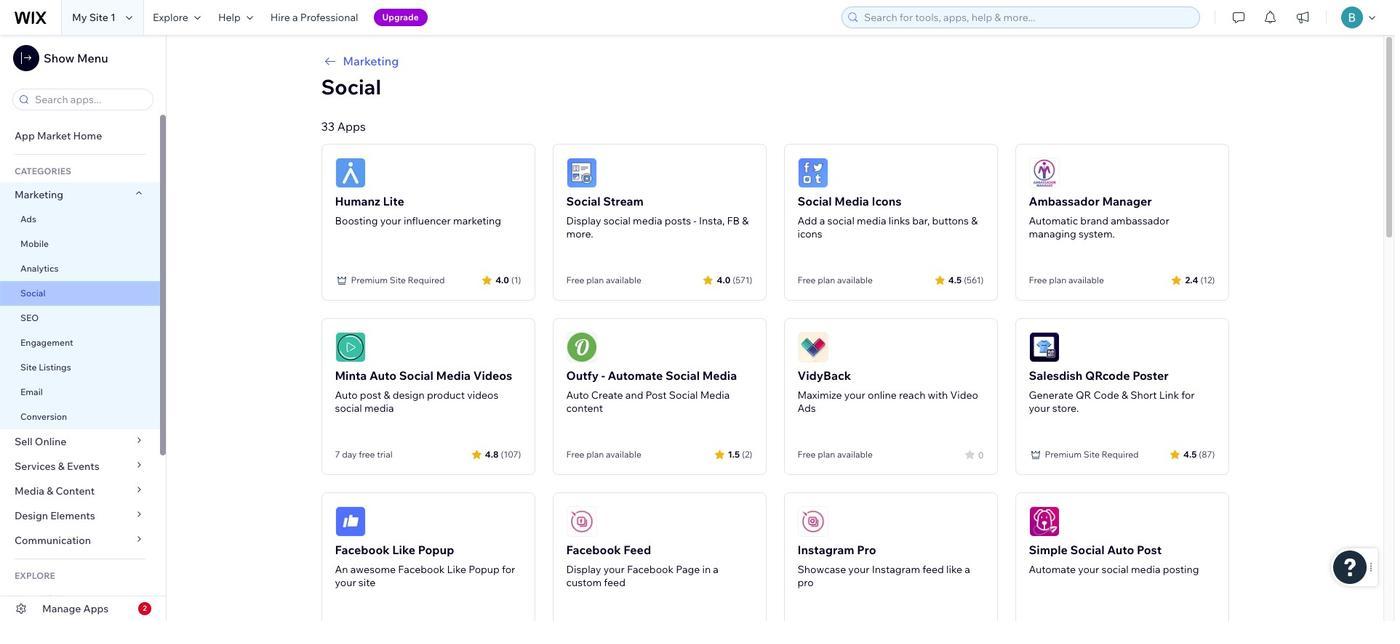Task type: describe. For each thing, give the bounding box(es) containing it.
4.0 for social stream
[[717, 275, 731, 286]]

feed inside facebook feed display your facebook page in a custom feed
[[604, 577, 626, 590]]

facebook down facebook feed logo
[[566, 543, 621, 558]]

site listings
[[20, 362, 71, 373]]

app market home link
[[0, 124, 160, 148]]

0 vertical spatial marketing link
[[321, 52, 1229, 70]]

professional
[[300, 11, 358, 24]]

seo
[[20, 313, 39, 324]]

page
[[676, 564, 700, 577]]

4.5 for salesdish qrcode poster
[[1184, 449, 1197, 460]]

plan for automatic
[[1049, 275, 1067, 286]]

outfy - automate social media auto create and post social media content
[[566, 369, 737, 415]]

instagram pro showcase your instagram feed like a pro
[[798, 543, 970, 590]]

sidebar element
[[0, 35, 167, 622]]

marketing
[[453, 215, 501, 228]]

plan for icons
[[818, 275, 835, 286]]

site
[[358, 577, 376, 590]]

mobile link
[[0, 232, 160, 257]]

buttons
[[932, 215, 969, 228]]

Search for tools, apps, help & more... field
[[860, 7, 1195, 28]]

& inside minta auto social media videos auto post & design product videos social media
[[384, 389, 390, 402]]

design
[[15, 510, 48, 523]]

free plan available for automate
[[566, 450, 641, 460]]

video
[[950, 389, 978, 402]]

0 vertical spatial popup
[[418, 543, 454, 558]]

for inside facebook like popup an awesome facebook like popup for your site
[[502, 564, 515, 577]]

your inside humanz lite boosting your influencer marketing
[[380, 215, 401, 228]]

manage
[[42, 603, 81, 616]]

bar,
[[912, 215, 930, 228]]

1
[[111, 11, 116, 24]]

auto down the minta
[[335, 389, 358, 402]]

app
[[15, 129, 35, 143]]

7
[[335, 450, 340, 460]]

free
[[359, 450, 375, 460]]

conversion
[[20, 412, 67, 423]]

facebook right awesome at the bottom of the page
[[398, 564, 445, 577]]

vidyback
[[798, 369, 851, 383]]

simple social auto post automate your social media posting
[[1029, 543, 1199, 577]]

conversion link
[[0, 405, 160, 430]]

media inside social stream display social media posts - insta, fb & more.
[[633, 215, 662, 228]]

1.5 (2)
[[728, 449, 753, 460]]

ambassador
[[1029, 194, 1100, 209]]

site left 1
[[89, 11, 108, 24]]

sell online
[[15, 436, 66, 449]]

4.8 (107)
[[485, 449, 521, 460]]

minta auto social media videos auto post & design product videos social media
[[335, 369, 512, 415]]

pro
[[798, 577, 814, 590]]

seo link
[[0, 306, 160, 331]]

ads inside vidyback maximize your online reach with video ads
[[798, 402, 816, 415]]

a inside facebook feed display your facebook page in a custom feed
[[713, 564, 719, 577]]

my site 1
[[72, 11, 116, 24]]

vidyback maximize your online reach with video ads
[[798, 369, 978, 415]]

icons
[[798, 228, 823, 241]]

premium for humanz
[[351, 275, 388, 286]]

social media icons logo image
[[798, 158, 828, 188]]

7 day free trial
[[335, 450, 393, 460]]

display for social
[[566, 215, 601, 228]]

simple social auto post logo image
[[1029, 507, 1059, 538]]

online
[[868, 389, 897, 402]]

vidyback logo image
[[798, 332, 828, 363]]

2.4 (12)
[[1185, 275, 1215, 286]]

media inside minta auto social media videos auto post & design product videos social media
[[364, 402, 394, 415]]

explore
[[153, 11, 188, 24]]

brand
[[1080, 215, 1109, 228]]

store.
[[1052, 402, 1079, 415]]

code
[[1094, 389, 1119, 402]]

videos
[[467, 389, 499, 402]]

your inside vidyback maximize your online reach with video ads
[[844, 389, 865, 402]]

(561)
[[964, 275, 984, 286]]

system.
[[1079, 228, 1115, 241]]

minta
[[335, 369, 367, 383]]

facebook down feed
[[627, 564, 674, 577]]

(2)
[[742, 449, 753, 460]]

1 vertical spatial popup
[[469, 564, 500, 577]]

a right hire
[[292, 11, 298, 24]]

social link
[[0, 282, 160, 306]]

instagram pro logo image
[[798, 507, 828, 538]]

social inside the social media icons add a social media links bar, buttons & icons
[[827, 215, 855, 228]]

0
[[978, 450, 984, 461]]

automatic
[[1029, 215, 1078, 228]]

& left 'content'
[[47, 485, 53, 498]]

app market home
[[15, 129, 102, 143]]

qr
[[1076, 389, 1091, 402]]

like
[[946, 564, 962, 577]]

menu
[[77, 51, 108, 65]]

facebook feed display your facebook page in a custom feed
[[566, 543, 719, 590]]

explore
[[15, 571, 55, 582]]

automate inside the outfy - automate social media auto create and post social media content
[[608, 369, 663, 383]]

social inside minta auto social media videos auto post & design product videos social media
[[399, 369, 433, 383]]

upgrade button
[[374, 9, 428, 26]]

Search apps... field
[[31, 89, 148, 110]]

social inside the social media icons add a social media links bar, buttons & icons
[[798, 194, 832, 209]]

humanz lite boosting your influencer marketing
[[335, 194, 501, 228]]

site down qr
[[1084, 450, 1100, 460]]

more.
[[566, 228, 593, 241]]

facebook like popup an awesome facebook like popup for your site
[[335, 543, 515, 590]]

online
[[35, 436, 66, 449]]

(1)
[[511, 275, 521, 286]]

analytics link
[[0, 257, 160, 282]]

apps for manage apps
[[83, 603, 109, 616]]

- inside social stream display social media posts - insta, fb & more.
[[693, 215, 697, 228]]

a inside instagram pro showcase your instagram feed like a pro
[[965, 564, 970, 577]]

a inside the social media icons add a social media links bar, buttons & icons
[[820, 215, 825, 228]]

free for your
[[798, 450, 816, 460]]

social inside simple social auto post automate your social media posting
[[1070, 543, 1105, 558]]

an
[[335, 564, 348, 577]]

your inside facebook like popup an awesome facebook like popup for your site
[[335, 577, 356, 590]]

fb
[[727, 215, 740, 228]]

0 vertical spatial marketing
[[343, 54, 399, 68]]

team picks
[[15, 594, 68, 607]]

media inside simple social auto post automate your social media posting
[[1131, 564, 1161, 577]]

product
[[427, 389, 465, 402]]

social stream display social media posts - insta, fb & more.
[[566, 194, 749, 241]]

help
[[218, 11, 241, 24]]

(107)
[[501, 449, 521, 460]]



Task type: locate. For each thing, give the bounding box(es) containing it.
auto up post
[[369, 369, 397, 383]]

engagement
[[20, 338, 73, 348]]

1 vertical spatial display
[[566, 564, 601, 577]]

sell
[[15, 436, 32, 449]]

display down social stream logo
[[566, 215, 601, 228]]

1 vertical spatial for
[[502, 564, 515, 577]]

1 horizontal spatial marketing link
[[321, 52, 1229, 70]]

&
[[742, 215, 749, 228], [971, 215, 978, 228], [384, 389, 390, 402], [1122, 389, 1128, 402], [58, 460, 65, 474], [47, 485, 53, 498]]

site inside 'site listings' link
[[20, 362, 37, 373]]

0 vertical spatial premium
[[351, 275, 388, 286]]

0 horizontal spatial 4.0
[[495, 275, 509, 286]]

1 vertical spatial premium site required
[[1045, 450, 1139, 460]]

plan down more.
[[586, 275, 604, 286]]

apps for 33 apps
[[337, 119, 366, 134]]

1 horizontal spatial premium
[[1045, 450, 1082, 460]]

premium site required for boosting
[[351, 275, 445, 286]]

instagram down pro
[[872, 564, 920, 577]]

apps inside sidebar element
[[83, 603, 109, 616]]

post inside the outfy - automate social media auto create and post social media content
[[646, 389, 667, 402]]

premium site required down influencer
[[351, 275, 445, 286]]

2 4.0 from the left
[[717, 275, 731, 286]]

salesdish qrcode poster logo image
[[1029, 332, 1059, 363]]

plan down managing
[[1049, 275, 1067, 286]]

& right buttons
[[971, 215, 978, 228]]

design elements
[[15, 510, 95, 523]]

- up create
[[601, 369, 605, 383]]

social inside sidebar element
[[20, 288, 46, 299]]

media
[[633, 215, 662, 228], [857, 215, 886, 228], [364, 402, 394, 415], [1131, 564, 1161, 577]]

free for icons
[[798, 275, 816, 286]]

ads inside sidebar element
[[20, 214, 36, 225]]

premium for salesdish
[[1045, 450, 1082, 460]]

free plan available down content
[[566, 450, 641, 460]]

4.5
[[948, 275, 962, 286], [1184, 449, 1197, 460]]

media down the minta
[[364, 402, 394, 415]]

boosting
[[335, 215, 378, 228]]

media inside the social media icons add a social media links bar, buttons & icons
[[857, 215, 886, 228]]

(87)
[[1199, 449, 1215, 460]]

required down influencer
[[408, 275, 445, 286]]

automate down simple
[[1029, 564, 1076, 577]]

media down icons
[[857, 215, 886, 228]]

design elements link
[[0, 504, 160, 529]]

ads down vidyback
[[798, 402, 816, 415]]

media left "posts"
[[633, 215, 662, 228]]

link
[[1159, 389, 1179, 402]]

1 display from the top
[[566, 215, 601, 228]]

free down managing
[[1029, 275, 1047, 286]]

auto down outfy
[[566, 389, 589, 402]]

free plan available down maximize
[[798, 450, 873, 460]]

ads link
[[0, 207, 160, 232]]

2 display from the top
[[566, 564, 601, 577]]

(12)
[[1201, 275, 1215, 286]]

ads
[[20, 214, 36, 225], [798, 402, 816, 415]]

content
[[56, 485, 95, 498]]

- inside the outfy - automate social media auto create and post social media content
[[601, 369, 605, 383]]

stream
[[603, 194, 644, 209]]

1 vertical spatial premium
[[1045, 450, 1082, 460]]

hire a professional
[[270, 11, 358, 24]]

feed left like
[[923, 564, 944, 577]]

0 vertical spatial apps
[[337, 119, 366, 134]]

your inside salesdish qrcode poster generate qr code & short link for your store.
[[1029, 402, 1050, 415]]

1 horizontal spatial apps
[[337, 119, 366, 134]]

1 vertical spatial apps
[[83, 603, 109, 616]]

4.5 (87)
[[1184, 449, 1215, 460]]

1 vertical spatial required
[[1102, 450, 1139, 460]]

1 vertical spatial ads
[[798, 402, 816, 415]]

free down content
[[566, 450, 584, 460]]

maximize
[[798, 389, 842, 402]]

0 vertical spatial required
[[408, 275, 445, 286]]

auto inside the outfy - automate social media auto create and post social media content
[[566, 389, 589, 402]]

available down the online
[[837, 450, 873, 460]]

available for add
[[837, 275, 873, 286]]

ambassador manager automatic brand ambassador managing system.
[[1029, 194, 1169, 241]]

free for automatic
[[1029, 275, 1047, 286]]

salesdish
[[1029, 369, 1083, 383]]

plan down icons
[[818, 275, 835, 286]]

content
[[566, 402, 603, 415]]

marketing link
[[321, 52, 1229, 70], [0, 183, 160, 207]]

1 vertical spatial automate
[[1029, 564, 1076, 577]]

1 vertical spatial post
[[1137, 543, 1162, 558]]

custom
[[566, 577, 602, 590]]

free plan available down more.
[[566, 275, 641, 286]]

lite
[[383, 194, 404, 209]]

apps right manage
[[83, 603, 109, 616]]

& right code
[[1122, 389, 1128, 402]]

available for online
[[837, 450, 873, 460]]

your
[[380, 215, 401, 228], [844, 389, 865, 402], [1029, 402, 1050, 415], [603, 564, 625, 577], [848, 564, 870, 577], [1078, 564, 1099, 577], [335, 577, 356, 590]]

free plan available for automatic
[[1029, 275, 1104, 286]]

0 vertical spatial instagram
[[798, 543, 854, 558]]

social right 'add'
[[827, 215, 855, 228]]

your inside instagram pro showcase your instagram feed like a pro
[[848, 564, 870, 577]]

media inside minta auto social media videos auto post & design product videos social media
[[436, 369, 471, 383]]

free down icons
[[798, 275, 816, 286]]

0 vertical spatial for
[[1181, 389, 1195, 402]]

services
[[15, 460, 56, 474]]

0 horizontal spatial ads
[[20, 214, 36, 225]]

automate inside simple social auto post automate your social media posting
[[1029, 564, 1076, 577]]

site listings link
[[0, 356, 160, 380]]

required
[[408, 275, 445, 286], [1102, 450, 1139, 460]]

auto right simple
[[1107, 543, 1134, 558]]

free plan available down icons
[[798, 275, 873, 286]]

social down the minta
[[335, 402, 362, 415]]

1 horizontal spatial 4.5
[[1184, 449, 1197, 460]]

& right fb
[[742, 215, 749, 228]]

-
[[693, 215, 697, 228], [601, 369, 605, 383]]

1 vertical spatial 4.5
[[1184, 449, 1197, 460]]

instagram
[[798, 543, 854, 558], [872, 564, 920, 577]]

0 horizontal spatial premium site required
[[351, 275, 445, 286]]

site down influencer
[[390, 275, 406, 286]]

media inside the social media icons add a social media links bar, buttons & icons
[[835, 194, 869, 209]]

team
[[15, 594, 40, 607]]

available for brand
[[1069, 275, 1104, 286]]

0 vertical spatial display
[[566, 215, 601, 228]]

1 horizontal spatial marketing
[[343, 54, 399, 68]]

0 horizontal spatial like
[[392, 543, 415, 558]]

pro
[[857, 543, 876, 558]]

1 horizontal spatial automate
[[1029, 564, 1076, 577]]

showcase
[[798, 564, 846, 577]]

free plan available for display
[[566, 275, 641, 286]]

social inside minta auto social media videos auto post & design product videos social media
[[335, 402, 362, 415]]

available down social stream display social media posts - insta, fb & more.
[[606, 275, 641, 286]]

post
[[360, 389, 381, 402]]

0 vertical spatial premium site required
[[351, 275, 445, 286]]

engagement link
[[0, 331, 160, 356]]

free plan available for your
[[798, 450, 873, 460]]

plan down content
[[586, 450, 604, 460]]

display inside facebook feed display your facebook page in a custom feed
[[566, 564, 601, 577]]

and
[[625, 389, 643, 402]]

popup
[[418, 543, 454, 558], [469, 564, 500, 577]]

facebook up awesome at the bottom of the page
[[335, 543, 390, 558]]

premium down "boosting"
[[351, 275, 388, 286]]

site up email on the bottom left of page
[[20, 362, 37, 373]]

simple
[[1029, 543, 1068, 558]]

required for poster
[[1102, 450, 1139, 460]]

1 vertical spatial -
[[601, 369, 605, 383]]

available down and
[[606, 450, 641, 460]]

0 vertical spatial 4.5
[[948, 275, 962, 286]]

a right in
[[713, 564, 719, 577]]

post inside simple social auto post automate your social media posting
[[1137, 543, 1162, 558]]

feed inside instagram pro showcase your instagram feed like a pro
[[923, 564, 944, 577]]

0 horizontal spatial apps
[[83, 603, 109, 616]]

home
[[73, 129, 102, 143]]

team picks link
[[0, 588, 160, 612]]

premium site required for poster
[[1045, 450, 1139, 460]]

1 horizontal spatial popup
[[469, 564, 500, 577]]

0 horizontal spatial required
[[408, 275, 445, 286]]

33 apps
[[321, 119, 366, 134]]

social inside social stream display social media posts - insta, fb & more.
[[566, 194, 601, 209]]

0 vertical spatial automate
[[608, 369, 663, 383]]

premium site required down store.
[[1045, 450, 1139, 460]]

manage apps
[[42, 603, 109, 616]]

0 horizontal spatial marketing link
[[0, 183, 160, 207]]

4.0 for humanz lite
[[495, 275, 509, 286]]

1 horizontal spatial required
[[1102, 450, 1139, 460]]

feed
[[624, 543, 651, 558]]

plan for display
[[586, 275, 604, 286]]

0 vertical spatial post
[[646, 389, 667, 402]]

1 horizontal spatial ads
[[798, 402, 816, 415]]

4.5 for social media icons
[[948, 275, 962, 286]]

your inside simple social auto post automate your social media posting
[[1078, 564, 1099, 577]]

free for automate
[[566, 450, 584, 460]]

ads up mobile on the top of page
[[20, 214, 36, 225]]

0 horizontal spatial premium
[[351, 275, 388, 286]]

automate up and
[[608, 369, 663, 383]]

available down system.
[[1069, 275, 1104, 286]]

free down more.
[[566, 275, 584, 286]]

required for boosting
[[408, 275, 445, 286]]

a right 'add'
[[820, 215, 825, 228]]

available down the social media icons add a social media links bar, buttons & icons
[[837, 275, 873, 286]]

- left insta,
[[693, 215, 697, 228]]

& inside the social media icons add a social media links bar, buttons & icons
[[971, 215, 978, 228]]

social stream logo image
[[566, 158, 597, 188]]

social left posting on the right of the page
[[1102, 564, 1129, 577]]

1 horizontal spatial like
[[447, 564, 466, 577]]

premium site required
[[351, 275, 445, 286], [1045, 450, 1139, 460]]

required down code
[[1102, 450, 1139, 460]]

trial
[[377, 450, 393, 460]]

post
[[646, 389, 667, 402], [1137, 543, 1162, 558]]

short
[[1131, 389, 1157, 402]]

free for display
[[566, 275, 584, 286]]

instagram up the showcase
[[798, 543, 854, 558]]

media left posting on the right of the page
[[1131, 564, 1161, 577]]

facebook feed logo image
[[566, 507, 597, 538]]

media inside sidebar element
[[15, 485, 44, 498]]

available
[[606, 275, 641, 286], [837, 275, 873, 286], [1069, 275, 1104, 286], [606, 450, 641, 460], [837, 450, 873, 460]]

4.5 left (87)
[[1184, 449, 1197, 460]]

1 horizontal spatial premium site required
[[1045, 450, 1139, 460]]

a right like
[[965, 564, 970, 577]]

automate
[[608, 369, 663, 383], [1029, 564, 1076, 577]]

0 horizontal spatial automate
[[608, 369, 663, 383]]

help button
[[209, 0, 262, 35]]

my
[[72, 11, 87, 24]]

display
[[566, 215, 601, 228], [566, 564, 601, 577]]

available for social
[[606, 275, 641, 286]]

0 horizontal spatial -
[[601, 369, 605, 383]]

plan down maximize
[[818, 450, 835, 460]]

0 horizontal spatial feed
[[604, 577, 626, 590]]

listings
[[39, 362, 71, 373]]

for
[[1181, 389, 1195, 402], [502, 564, 515, 577]]

& inside salesdish qrcode poster generate qr code & short link for your store.
[[1122, 389, 1128, 402]]

show
[[44, 51, 74, 65]]

outfy - automate social media logo image
[[566, 332, 597, 363]]

1 horizontal spatial post
[[1137, 543, 1162, 558]]

display down facebook feed logo
[[566, 564, 601, 577]]

4.5 left (561)
[[948, 275, 962, 286]]

0 vertical spatial -
[[693, 215, 697, 228]]

premium down store.
[[1045, 450, 1082, 460]]

1 vertical spatial marketing
[[15, 188, 63, 201]]

1 vertical spatial marketing link
[[0, 183, 160, 207]]

1 horizontal spatial feed
[[923, 564, 944, 577]]

1 4.0 from the left
[[495, 275, 509, 286]]

free plan available for icons
[[798, 275, 873, 286]]

4.0 (571)
[[717, 275, 753, 286]]

0 vertical spatial ads
[[20, 214, 36, 225]]

plan
[[586, 275, 604, 286], [818, 275, 835, 286], [1049, 275, 1067, 286], [586, 450, 604, 460], [818, 450, 835, 460]]

social inside social stream display social media posts - insta, fb & more.
[[603, 215, 631, 228]]

2
[[143, 604, 147, 614]]

your inside facebook feed display your facebook page in a custom feed
[[603, 564, 625, 577]]

site
[[89, 11, 108, 24], [390, 275, 406, 286], [20, 362, 37, 373], [1084, 450, 1100, 460]]

marketing down categories
[[15, 188, 63, 201]]

1 horizontal spatial 4.0
[[717, 275, 731, 286]]

display inside social stream display social media posts - insta, fb & more.
[[566, 215, 601, 228]]

plan for automate
[[586, 450, 604, 460]]

create
[[591, 389, 623, 402]]

minta auto social media videos logo image
[[335, 332, 366, 363]]

& inside social stream display social media posts - insta, fb & more.
[[742, 215, 749, 228]]

free right (2)
[[798, 450, 816, 460]]

feed right custom
[[604, 577, 626, 590]]

hire a professional link
[[262, 0, 367, 35]]

0 horizontal spatial 4.5
[[948, 275, 962, 286]]

media & content link
[[0, 479, 160, 504]]

4.0 left (571)
[[717, 275, 731, 286]]

available for social
[[606, 450, 641, 460]]

hire
[[270, 11, 290, 24]]

0 horizontal spatial post
[[646, 389, 667, 402]]

1 vertical spatial like
[[447, 564, 466, 577]]

managing
[[1029, 228, 1076, 241]]

1 vertical spatial instagram
[[872, 564, 920, 577]]

ambassador manager logo image
[[1029, 158, 1059, 188]]

4.0 left (1)
[[495, 275, 509, 286]]

events
[[67, 460, 99, 474]]

1 horizontal spatial for
[[1181, 389, 1195, 402]]

33
[[321, 119, 335, 134]]

marketing inside sidebar element
[[15, 188, 63, 201]]

& right post
[[384, 389, 390, 402]]

facebook like popup logo image
[[335, 507, 366, 538]]

for inside salesdish qrcode poster generate qr code & short link for your store.
[[1181, 389, 1195, 402]]

mobile
[[20, 239, 49, 249]]

marketing down upgrade 'button'
[[343, 54, 399, 68]]

auto
[[369, 369, 397, 383], [335, 389, 358, 402], [566, 389, 589, 402], [1107, 543, 1134, 558]]

auto inside simple social auto post automate your social media posting
[[1107, 543, 1134, 558]]

1 horizontal spatial instagram
[[872, 564, 920, 577]]

apps
[[337, 119, 366, 134], [83, 603, 109, 616]]

0 horizontal spatial instagram
[[798, 543, 854, 558]]

in
[[702, 564, 711, 577]]

1 horizontal spatial -
[[693, 215, 697, 228]]

0 horizontal spatial for
[[502, 564, 515, 577]]

plan for your
[[818, 450, 835, 460]]

free plan available down managing
[[1029, 275, 1104, 286]]

poster
[[1133, 369, 1169, 383]]

0 vertical spatial like
[[392, 543, 415, 558]]

4.8
[[485, 449, 499, 460]]

0 horizontal spatial marketing
[[15, 188, 63, 201]]

design
[[393, 389, 425, 402]]

add
[[798, 215, 817, 228]]

& left events
[[58, 460, 65, 474]]

apps right "33"
[[337, 119, 366, 134]]

4.0 (1)
[[495, 275, 521, 286]]

generate
[[1029, 389, 1074, 402]]

1.5
[[728, 449, 740, 460]]

outfy
[[566, 369, 599, 383]]

social inside simple social auto post automate your social media posting
[[1102, 564, 1129, 577]]

awesome
[[350, 564, 396, 577]]

social down stream
[[603, 215, 631, 228]]

humanz lite logo image
[[335, 158, 366, 188]]

0 horizontal spatial popup
[[418, 543, 454, 558]]

display for facebook
[[566, 564, 601, 577]]



Task type: vqa. For each thing, say whether or not it's contained in the screenshot.
"Conversion" link
yes



